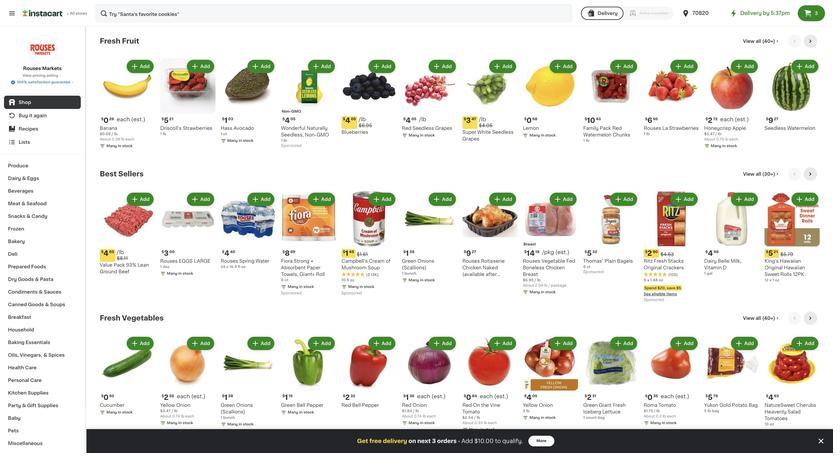 Task type: vqa. For each thing, say whether or not it's contained in the screenshot.


Task type: locate. For each thing, give the bounding box(es) containing it.
0 horizontal spatial 10
[[588, 117, 596, 124]]

red for red bell pepper
[[342, 404, 351, 408]]

1 yellow from the left
[[160, 404, 175, 408]]

about inside red on the vine tomato $2.54 / lb about 0.33 lb each
[[463, 422, 474, 426]]

grapes inside $ 3 47 /lb $4.05 super white seedless grapes
[[463, 137, 480, 141]]

x left 1.48
[[648, 279, 650, 282]]

chicken down vegetable
[[546, 266, 565, 271]]

1 view all (40+) button from the top
[[741, 35, 783, 48]]

2 horizontal spatial seedless
[[765, 126, 787, 131]]

care down "vinegars,"
[[25, 366, 37, 371]]

each (est.) up red onion $1.84 / lb about 0.74 lb each
[[417, 394, 446, 400]]

1 vertical spatial tomato
[[463, 410, 480, 415]]

2 original from the left
[[765, 266, 783, 271]]

each (est.) inside $0.35 each (estimated) element
[[661, 394, 690, 400]]

non- down naturally
[[305, 133, 317, 137]]

rouses up pricing
[[23, 66, 41, 71]]

each right 0.33
[[488, 422, 497, 426]]

product group containing 10
[[584, 59, 639, 144]]

5 up "thomas'"
[[588, 250, 592, 257]]

/ up 2.04
[[535, 279, 537, 282]]

(est.) for $ 2 72
[[735, 117, 750, 122]]

green giant fresh iceberg lettuce 1 count bag
[[584, 404, 626, 420]]

ct down 'hass'
[[223, 132, 227, 136]]

0 horizontal spatial non-
[[282, 110, 291, 113]]

2 vertical spatial 6
[[281, 279, 284, 282]]

2 horizontal spatial onion
[[539, 404, 553, 408]]

view for 2
[[744, 316, 755, 321]]

$ 0 26
[[101, 117, 114, 124]]

each (est.) right 35
[[661, 394, 690, 400]]

breakfast
[[8, 316, 31, 320]]

strawberries right driscoll's
[[183, 126, 212, 131]]

dairy inside dairy belle milk, vitamin d 1 gal
[[705, 259, 717, 264]]

view all (40+) button for 4
[[741, 312, 783, 325]]

canned goods & soups
[[8, 303, 65, 308]]

all for 4
[[756, 316, 762, 321]]

2.04
[[535, 284, 544, 288]]

rouses inside "rouses vegetable fed boneless chicken breast $6.95 / lb about 2.04 lb / package"
[[523, 259, 541, 264]]

0 horizontal spatial $ 9 27
[[464, 250, 477, 257]]

0 horizontal spatial grapes
[[436, 126, 453, 131]]

personal
[[8, 379, 29, 383]]

lean
[[138, 263, 149, 268]]

seafood
[[26, 202, 47, 206]]

5 for yukon gold potato bag
[[709, 395, 713, 402]]

rouses up 16.9
[[221, 259, 238, 264]]

markets
[[42, 66, 62, 71]]

best sellers
[[100, 171, 144, 178]]

(est.) inside $0.84 each (estimated) element
[[495, 394, 509, 400]]

bag down yukon
[[712, 410, 720, 414]]

1 vertical spatial item carousel region
[[100, 168, 820, 307]]

rouses for rouses rotisserie chicken naked (available after 10:30am)
[[463, 259, 480, 264]]

& left eggs
[[22, 176, 26, 181]]

onion for 1
[[413, 404, 427, 408]]

/ up 0.33
[[475, 417, 476, 420]]

1 vertical spatial (40+)
[[763, 316, 776, 321]]

$4.05 per pound original price: $6.95 element
[[342, 116, 397, 129]]

0 horizontal spatial bell
[[297, 404, 306, 408]]

all
[[756, 39, 762, 44], [756, 172, 762, 177], [756, 316, 762, 321]]

4 left the 40
[[225, 250, 230, 257]]

(est.) inside $2.56 each (estimated) element
[[191, 394, 206, 400]]

1 horizontal spatial bell
[[352, 404, 361, 408]]

/ up 0.38
[[112, 132, 113, 136]]

hawaiian
[[781, 259, 802, 264], [785, 266, 806, 271]]

delivery inside delivery by 5:37pm link
[[741, 11, 762, 16]]

goods down prepared foods on the left bottom of page
[[18, 278, 34, 282]]

supplies up the party & gift supplies link
[[28, 391, 49, 396]]

1 vertical spatial 63
[[775, 395, 780, 399]]

each (est.) inside $0.84 each (estimated) element
[[480, 394, 509, 400]]

(est.) inside the $1.36 each (estimated) element
[[432, 394, 446, 400]]

onion inside "yellow onion $3.47 / lb about 0.74 lb each"
[[176, 404, 191, 408]]

1 horizontal spatial $3.47
[[705, 132, 715, 136]]

view all (30+)
[[744, 172, 776, 177]]

item carousel region containing fresh fruit
[[100, 35, 820, 162]]

canned goods & soups link
[[4, 299, 81, 312]]

dairy for dairy belle milk, vitamin d 1 gal
[[705, 259, 717, 264]]

2 (40+) from the top
[[763, 316, 776, 321]]

$4.63 per pound original price: $8.11 element
[[100, 250, 155, 262]]

8 left 69
[[285, 250, 290, 257]]

12
[[765, 279, 769, 282]]

item carousel region
[[100, 35, 820, 162], [100, 168, 820, 307], [100, 312, 820, 440]]

1 inside driscoll's strawberries 1 lb
[[160, 132, 162, 136]]

0 for banana
[[104, 117, 109, 124]]

1 horizontal spatial 10
[[765, 423, 769, 427]]

/ right $1.84
[[413, 410, 415, 414]]

0 vertical spatial $ 5 21
[[162, 117, 173, 124]]

original up sweet
[[765, 266, 783, 271]]

0 horizontal spatial green onions (scallions) 1 bunch
[[221, 404, 253, 420]]

(est.) for $ 14 18
[[556, 250, 570, 255]]

$ 6 95
[[646, 117, 658, 124]]

1 vertical spatial bag
[[598, 417, 605, 420]]

/lb up $8.11
[[117, 250, 124, 255]]

care down health care link
[[30, 379, 42, 383]]

wonderful naturally seedless, non-gmo 1 lb
[[281, 126, 329, 143]]

0.79
[[717, 138, 725, 141]]

product group containing 6
[[644, 59, 699, 137]]

6 left 95 at the right of page
[[648, 117, 653, 124]]

rotisserie
[[481, 259, 505, 264]]

$ 0 68
[[525, 117, 538, 124]]

frozen
[[8, 227, 24, 232]]

spend
[[645, 287, 657, 290]]

$2.56 each (estimated) element
[[160, 394, 216, 403]]

buy it again link
[[4, 109, 81, 122]]

$ 1 38
[[404, 250, 415, 257], [222, 395, 233, 402]]

2 item carousel region from the top
[[100, 168, 820, 307]]

1 vertical spatial 38
[[228, 395, 233, 399]]

0 left the 84
[[467, 395, 472, 402]]

1 vertical spatial dairy
[[705, 259, 717, 264]]

rouses for rouses spring water 24 x 16.9 fl oz
[[221, 259, 238, 264]]

bagels
[[618, 259, 634, 264]]

0 vertical spatial gmo
[[291, 110, 301, 113]]

1 horizontal spatial original
[[765, 266, 783, 271]]

pepper for 2
[[362, 404, 379, 408]]

0 horizontal spatial 38
[[228, 395, 233, 399]]

0 horizontal spatial 6
[[281, 279, 284, 282]]

0.74 down the $ 1 36
[[414, 415, 422, 419]]

oz right 1.48
[[659, 279, 664, 282]]

0.38
[[112, 138, 120, 141]]

each (est.) inside '$0.26 each (estimated)' element
[[117, 117, 145, 122]]

$
[[101, 117, 104, 121], [162, 117, 164, 121], [222, 117, 225, 121], [283, 117, 285, 121], [343, 117, 346, 121], [404, 117, 406, 121], [464, 117, 467, 121], [525, 117, 527, 121], [585, 117, 588, 121], [646, 117, 648, 121], [706, 117, 709, 121], [767, 117, 769, 121], [101, 251, 104, 254], [162, 251, 164, 254], [222, 251, 225, 254], [283, 251, 285, 254], [343, 251, 346, 254], [404, 251, 406, 254], [464, 251, 467, 254], [525, 251, 527, 254], [585, 251, 588, 254], [646, 251, 648, 254], [706, 251, 709, 254], [767, 251, 769, 254], [101, 395, 104, 399], [162, 395, 164, 399], [222, 395, 225, 399], [283, 395, 285, 399], [343, 395, 346, 399], [404, 395, 406, 399], [464, 395, 467, 399], [525, 395, 527, 399], [585, 395, 588, 399], [646, 395, 648, 399], [706, 395, 709, 399], [767, 395, 769, 399]]

1 horizontal spatial ct
[[285, 279, 289, 282]]

tomato down $0.35 each (estimated) element
[[659, 404, 677, 408]]

product group
[[100, 59, 155, 150], [160, 59, 216, 137], [221, 59, 276, 145], [281, 59, 336, 150], [342, 59, 397, 136], [402, 59, 457, 140], [463, 59, 518, 142], [523, 59, 578, 140], [584, 59, 639, 144], [644, 59, 699, 137], [705, 59, 760, 150], [765, 59, 820, 132], [100, 192, 155, 276], [160, 192, 216, 278], [221, 192, 276, 270], [281, 192, 336, 297], [342, 192, 397, 297], [402, 192, 457, 285], [463, 192, 518, 284], [523, 192, 578, 297], [584, 192, 639, 276], [644, 192, 699, 304], [705, 192, 760, 277], [765, 192, 820, 283], [100, 336, 155, 417], [160, 336, 216, 428], [221, 336, 276, 429], [281, 336, 336, 417], [342, 336, 397, 409], [402, 336, 457, 428], [463, 336, 518, 435], [523, 336, 578, 423], [584, 336, 639, 421], [644, 336, 699, 428], [705, 336, 760, 415], [765, 336, 820, 428]]

2 vertical spatial all
[[756, 316, 762, 321]]

4 left 98
[[709, 250, 713, 257]]

2 for ritz fresh stacks original crackers
[[648, 250, 653, 257]]

$ inside $ 14 18
[[525, 251, 527, 254]]

9 for rouses rotisserie chicken naked (available after 10:30am)
[[467, 250, 471, 257]]

grapes
[[436, 126, 453, 131], [463, 137, 480, 141]]

red down $4.05 per pound element
[[402, 126, 412, 131]]

each (est.) up vine
[[480, 394, 509, 400]]

21 inside $5.21 original price: $5.79 element
[[774, 251, 778, 254]]

1 horizontal spatial 6
[[584, 266, 586, 269]]

$ 1 15
[[283, 395, 293, 402]]

green onions (scallions) 1 bunch
[[402, 259, 435, 276], [221, 404, 253, 420]]

0 horizontal spatial 63
[[109, 251, 114, 254]]

dairy for dairy & eggs
[[8, 176, 21, 181]]

& left the pasta
[[35, 278, 39, 282]]

1 onion from the left
[[176, 404, 191, 408]]

1 vertical spatial 9
[[467, 250, 471, 257]]

view for 10
[[744, 39, 755, 44]]

1 vertical spatial onions
[[236, 404, 253, 408]]

1 horizontal spatial pack
[[600, 126, 612, 131]]

breast up 14
[[524, 243, 536, 247]]

2 onion from the left
[[413, 404, 427, 408]]

each (est.) inside $2.72 each (estimated) "element"
[[721, 117, 750, 122]]

None search field
[[95, 4, 573, 23]]

view all (40+) for 9
[[744, 39, 776, 44]]

original inside king's hawaiian original hawaiian sweet rolls 12pk 12 x 1 oz
[[765, 266, 783, 271]]

1 chicken from the left
[[463, 266, 482, 271]]

1 inside family pack red watermelon chunks 1 lb
[[584, 139, 585, 143]]

1 vertical spatial $6.95
[[523, 279, 534, 282]]

main content
[[87, 27, 834, 454]]

each right 35
[[661, 394, 674, 400]]

0 horizontal spatial original
[[644, 266, 662, 271]]

pets
[[8, 429, 19, 434]]

1 horizontal spatial 0.74
[[414, 415, 422, 419]]

$0.84 each (estimated) element
[[463, 394, 518, 403]]

miscellaneous link
[[4, 438, 81, 451]]

x right 24
[[226, 266, 229, 269]]

/ inside red on the vine tomato $2.54 / lb about 0.33 lb each
[[475, 417, 476, 420]]

view pricing policy
[[23, 74, 58, 78]]

lb up 0.2 at the bottom of the page
[[657, 410, 660, 414]]

0 vertical spatial 63
[[109, 251, 114, 254]]

$ 4 05 for wonderful naturally seedless, non-gmo
[[283, 117, 296, 124]]

1 vertical spatial $ 5 21
[[767, 250, 778, 257]]

/ inside the roma tomato $1.73 / lb about 0.2 lb each
[[654, 410, 656, 414]]

beverages
[[8, 189, 33, 194]]

18
[[536, 251, 540, 254]]

2 yellow from the left
[[523, 404, 538, 408]]

red for red onion $1.84 / lb about 0.74 lb each
[[402, 404, 412, 408]]

$ inside the '$ 0 92'
[[101, 395, 104, 399]]

4 up the blueberries
[[346, 117, 351, 124]]

0 vertical spatial green onions (scallions) 1 bunch
[[402, 259, 435, 276]]

1 vertical spatial non-
[[305, 133, 317, 137]]

next
[[418, 439, 431, 445]]

bell
[[297, 404, 306, 408], [352, 404, 361, 408]]

1 horizontal spatial x
[[648, 279, 650, 282]]

0 horizontal spatial $ 5 21
[[162, 117, 173, 124]]

32 for 2
[[351, 395, 356, 399]]

rouses for rouses eggs large 1 doz
[[160, 259, 178, 264]]

$ inside $ 4 98
[[706, 251, 709, 254]]

$ 8 69
[[283, 250, 296, 257]]

63 for $ 4 63 /lb $8.11 value pack 93% lean ground beef
[[109, 251, 114, 254]]

$ 5 21 up driscoll's
[[162, 117, 173, 124]]

(est.) for $ 0 35
[[676, 394, 690, 400]]

sponsored badge image for 8
[[281, 292, 301, 296]]

2 for yellow onion
[[164, 395, 169, 402]]

32 inside $ 5 32
[[593, 251, 598, 254]]

$ 9 27 up seedless watermelon
[[767, 117, 779, 124]]

63 inside the $ 4 63 /lb $8.11 value pack 93% lean ground beef
[[109, 251, 114, 254]]

dairy & eggs link
[[4, 172, 81, 185]]

lb inside yukon gold potato bag 5 lb bag
[[708, 410, 712, 414]]

lb down the $1.36 each (estimated) element
[[423, 415, 426, 419]]

about down $1.84
[[402, 415, 413, 419]]

1 inside king's hawaiian original hawaiian sweet rolls 12pk 12 x 1 oz
[[773, 279, 775, 282]]

meat
[[8, 202, 20, 206]]

/ down "$ 2 56"
[[172, 410, 173, 414]]

oz
[[242, 266, 246, 269], [350, 279, 355, 282], [659, 279, 664, 282], [776, 279, 780, 282], [770, 423, 775, 427]]

$ 3 00
[[162, 250, 175, 257]]

$ inside the $ 3 00
[[162, 251, 164, 254]]

4 inside the $ 4 63 /lb $8.11 value pack 93% lean ground beef
[[104, 250, 109, 257]]

4 inside the $ 4 05 /lb $6.95 blueberries
[[346, 117, 351, 124]]

3 inside get free delivery on next 3 orders • add $10.00 to qualify.
[[432, 439, 436, 445]]

lists
[[19, 140, 30, 145]]

buy it again
[[19, 113, 47, 118]]

(est.) up the roma tomato $1.73 / lb about 0.2 lb each
[[676, 394, 690, 400]]

$ inside $ 0 35
[[646, 395, 648, 399]]

chicken
[[463, 266, 482, 271], [546, 266, 565, 271]]

2 strawberries from the left
[[670, 126, 699, 131]]

2 view all (40+) button from the top
[[741, 312, 783, 325]]

strawberries inside driscoll's strawberries 1 lb
[[183, 126, 212, 131]]

0.2
[[656, 415, 662, 419]]

tomato up $2.54
[[463, 410, 480, 415]]

all stores link
[[23, 4, 88, 23]]

chicken inside rouses rotisserie chicken naked (available after 10:30am)
[[463, 266, 482, 271]]

ct inside thomas' plain bagels 6 ct
[[587, 266, 591, 269]]

10 down tomatoes
[[765, 423, 769, 427]]

lettuce
[[603, 410, 621, 415]]

bell for 1
[[297, 404, 306, 408]]

health care link
[[4, 362, 81, 375]]

1 vertical spatial care
[[30, 379, 42, 383]]

roma tomato $1.73 / lb about 0.2 lb each
[[644, 404, 677, 419]]

each (est.) right 26
[[117, 117, 145, 122]]

$2.72 each (estimated) element
[[705, 116, 760, 125]]

0 vertical spatial 32
[[593, 251, 598, 254]]

(est.) up banana $0.68 / lb about 0.38 lb each
[[131, 117, 145, 122]]

(est.) inside $14.18 per package (estimated) element
[[556, 250, 570, 255]]

0 vertical spatial ct
[[223, 132, 227, 136]]

oils,
[[8, 353, 19, 358]]

(est.) inside $0.35 each (estimated) element
[[676, 394, 690, 400]]

$6.95
[[359, 124, 372, 128], [523, 279, 534, 282]]

/lb inside the $ 4 05 /lb $6.95 blueberries
[[359, 117, 366, 122]]

rouses
[[23, 66, 41, 71], [644, 126, 662, 131], [160, 259, 178, 264], [221, 259, 238, 264], [463, 259, 480, 264], [523, 259, 541, 264]]

2 all from the top
[[756, 172, 762, 177]]

each down $2.56 each (estimated) element
[[185, 415, 194, 419]]

oz right fl
[[242, 266, 246, 269]]

salad
[[788, 410, 801, 415]]

2 left 90 on the right bottom of the page
[[648, 250, 653, 257]]

view for 5
[[744, 172, 755, 177]]

1 horizontal spatial tomato
[[659, 404, 677, 408]]

spend $20, save $5 see eligible items
[[644, 287, 682, 296]]

supplies down kitchen supplies link
[[38, 404, 58, 409]]

red down $ 2 32
[[342, 404, 351, 408]]

non- up wonderful at the top left
[[282, 110, 291, 113]]

8 x 1.48 oz
[[644, 279, 664, 282]]

1 horizontal spatial $ 4 05
[[404, 117, 417, 124]]

0 horizontal spatial chicken
[[463, 266, 482, 271]]

gmo up wonderful at the top left
[[291, 110, 301, 113]]

about down $0.68
[[100, 138, 111, 141]]

0 horizontal spatial $3.47
[[160, 410, 171, 414]]

about left 2.04
[[523, 284, 534, 288]]

0 vertical spatial 8
[[285, 250, 290, 257]]

treatment tracker modal dialog
[[87, 430, 834, 454]]

1 vertical spatial 27
[[472, 251, 477, 254]]

lb down family at right top
[[586, 139, 590, 143]]

63 up naturesweet
[[775, 395, 780, 399]]

pepper for 1
[[307, 404, 324, 408]]

4 up yellow onion 3 lb
[[527, 395, 532, 402]]

0.74 inside "yellow onion $3.47 / lb about 0.74 lb each"
[[172, 415, 180, 419]]

$ 4 05
[[283, 117, 296, 124], [404, 117, 417, 124], [525, 395, 538, 402]]

$4.05
[[479, 124, 493, 128]]

onion inside yellow onion 3 lb
[[539, 404, 553, 408]]

1 0.74 from the left
[[172, 415, 180, 419]]

1 horizontal spatial 38
[[410, 251, 415, 254]]

(40+) for 4
[[763, 316, 776, 321]]

$ inside "$ 2 56"
[[162, 395, 164, 399]]

$14.18 per package (estimated) element
[[523, 250, 578, 258]]

0 vertical spatial 27
[[775, 117, 779, 121]]

63 for $ 4 63
[[775, 395, 780, 399]]

1 all from the top
[[756, 39, 762, 44]]

each inside red on the vine tomato $2.54 / lb about 0.33 lb each
[[488, 422, 497, 426]]

rouses for rouses markets
[[23, 66, 41, 71]]

1 vertical spatial breast
[[523, 273, 538, 277]]

2 chicken from the left
[[546, 266, 565, 271]]

bag
[[712, 410, 720, 414], [598, 417, 605, 420]]

0 horizontal spatial bag
[[598, 417, 605, 420]]

1 view all (40+) from the top
[[744, 39, 776, 44]]

dry goods & pasta link
[[4, 274, 81, 286]]

$3.47 for yellow onion
[[160, 410, 171, 414]]

vine
[[490, 404, 501, 408]]

(est.) up "fed"
[[556, 250, 570, 255]]

3 onion from the left
[[539, 404, 553, 408]]

0.74 inside red onion $1.84 / lb about 0.74 lb each
[[414, 415, 422, 419]]

0 vertical spatial $ 1 38
[[404, 250, 415, 257]]

2 vertical spatial item carousel region
[[100, 312, 820, 440]]

to
[[495, 439, 501, 445]]

(est.) up red onion $1.84 / lb about 0.74 lb each
[[432, 394, 446, 400]]

goods down condiments & sauces
[[28, 303, 44, 308]]

2 pepper from the left
[[362, 404, 379, 408]]

10:30am)
[[463, 279, 485, 284]]

0 vertical spatial item carousel region
[[100, 35, 820, 162]]

view all (30+) button
[[741, 168, 783, 181]]

& left spices
[[43, 353, 47, 358]]

5 inside yukon gold potato bag 5 lb bag
[[705, 410, 707, 414]]

1 vertical spatial 6
[[584, 266, 586, 269]]

0 horizontal spatial onion
[[176, 404, 191, 408]]

Search field
[[96, 5, 572, 22]]

1 vertical spatial view all (40+) button
[[741, 312, 783, 325]]

rouses inside rouses rotisserie chicken naked (available after 10:30am)
[[463, 259, 480, 264]]

3 inside yellow onion 3 lb
[[523, 410, 526, 414]]

27
[[775, 117, 779, 121], [472, 251, 477, 254]]

0 horizontal spatial $6.95
[[359, 124, 372, 128]]

red down $ 0 84
[[463, 404, 472, 408]]

$ 4 05 up red seedless grapes
[[404, 117, 417, 124]]

sponsored badge image
[[281, 144, 301, 148], [584, 271, 604, 274], [281, 292, 301, 296], [342, 292, 362, 296], [644, 299, 664, 302]]

free
[[370, 439, 382, 445]]

1 vertical spatial $ 1 38
[[222, 395, 233, 402]]

3 item carousel region from the top
[[100, 312, 820, 440]]

& left the gift
[[22, 404, 26, 409]]

4 up value
[[104, 250, 109, 257]]

0 horizontal spatial (scallions)
[[221, 410, 245, 415]]

prepared
[[8, 265, 30, 270]]

bag inside green giant fresh iceberg lettuce 1 count bag
[[598, 417, 605, 420]]

0 horizontal spatial gmo
[[291, 110, 301, 113]]

05 up the blueberries
[[351, 117, 356, 121]]

1 vertical spatial $3.47
[[160, 410, 171, 414]]

fresh up the lettuce
[[613, 404, 626, 408]]

about inside banana $0.68 / lb about 0.38 lb each
[[100, 138, 111, 141]]

rouses inside rouses eggs large 1 doz
[[160, 259, 178, 264]]

/lb inside the $ 4 63 /lb $8.11 value pack 93% lean ground beef
[[117, 250, 124, 255]]

sponsored badge image for 4
[[281, 144, 301, 148]]

38
[[410, 251, 415, 254], [228, 395, 233, 399]]

0 horizontal spatial 32
[[351, 395, 356, 399]]

$ 4 40
[[222, 250, 235, 257]]

5 up driscoll's
[[164, 117, 169, 124]]

$ 4 05 up yellow onion 3 lb
[[525, 395, 538, 402]]

(40+) for 9
[[763, 39, 776, 44]]

1 horizontal spatial bag
[[712, 410, 720, 414]]

2 horizontal spatial x
[[770, 279, 772, 282]]

1 horizontal spatial delivery
[[741, 11, 762, 16]]

1 vertical spatial pack
[[114, 263, 125, 268]]

(est.) inside $2.72 each (estimated) "element"
[[735, 117, 750, 122]]

potato
[[733, 404, 748, 408]]

0 vertical spatial goods
[[18, 278, 34, 282]]

rouses rotisserie chicken naked (available after 10:30am)
[[463, 259, 505, 284]]

on
[[473, 404, 480, 408]]

lb down the seedless,
[[284, 139, 287, 143]]

$ 2 32
[[343, 395, 356, 402]]

rouses la strawberries 1 lb
[[644, 126, 699, 136]]

2 view all (40+) from the top
[[744, 316, 776, 321]]

boneless
[[523, 266, 545, 271]]

onion inside red onion $1.84 / lb about 0.74 lb each
[[413, 404, 427, 408]]

roll
[[316, 273, 325, 277]]

rouses inside "rouses spring water 24 x 16.9 fl oz"
[[221, 259, 238, 264]]

0 vertical spatial $3.47
[[705, 132, 715, 136]]

1 original from the left
[[644, 266, 662, 271]]

sponsored badge image down the seedless,
[[281, 144, 301, 148]]

5 for thomas' plain bagels
[[588, 250, 592, 257]]

0 vertical spatial view all (40+) button
[[741, 35, 783, 48]]

0 vertical spatial supplies
[[28, 391, 49, 396]]

6 down "thomas'"
[[584, 266, 586, 269]]

each down apple
[[730, 138, 739, 141]]

1 vertical spatial watermelon
[[584, 133, 612, 137]]

1 horizontal spatial 27
[[775, 117, 779, 121]]

each (est.) for banana
[[117, 117, 145, 122]]

honeycrisp
[[705, 126, 732, 131]]

0 vertical spatial 6
[[648, 117, 653, 124]]

0 vertical spatial $ 9 27
[[767, 117, 779, 124]]

1 horizontal spatial bunch
[[405, 272, 417, 276]]

tomato inside the roma tomato $1.73 / lb about 0.2 lb each
[[659, 404, 677, 408]]

dry goods & pasta
[[8, 278, 53, 282]]

3 all from the top
[[756, 316, 762, 321]]

1 inside hass avocado 1 ct
[[221, 132, 222, 136]]

2 horizontal spatial $ 4 05
[[525, 395, 538, 402]]

1 inside wonderful naturally seedless, non-gmo 1 lb
[[281, 139, 283, 143]]

0 vertical spatial care
[[25, 366, 37, 371]]

yellow inside "yellow onion $3.47 / lb about 0.74 lb each"
[[160, 404, 175, 408]]

(est.) up "yellow onion $3.47 / lb about 0.74 lb each"
[[191, 394, 206, 400]]

1 vertical spatial view all (40+)
[[744, 316, 776, 321]]

onion for 2
[[176, 404, 191, 408]]

fiora strong + absorbent paper towels, giant+ roll 6 ct
[[281, 259, 325, 282]]

1 horizontal spatial $ 5 21
[[767, 250, 778, 257]]

2 0.74 from the left
[[414, 415, 422, 419]]

63 inside $ 4 63
[[775, 395, 780, 399]]

delivery for delivery
[[598, 11, 618, 16]]

all for 9
[[756, 39, 762, 44]]

1 vertical spatial 8
[[644, 279, 647, 282]]

(est.) inside '$0.26 each (estimated)' element
[[131, 117, 145, 122]]

lb inside wonderful naturally seedless, non-gmo 1 lb
[[284, 139, 287, 143]]

delivery button
[[581, 7, 624, 20]]

product group containing 14
[[523, 192, 578, 297]]

$8.11
[[117, 257, 128, 261]]

oz down sweet
[[776, 279, 780, 282]]

1 (40+) from the top
[[763, 39, 776, 44]]

fresh inside green giant fresh iceberg lettuce 1 count bag
[[613, 404, 626, 408]]

1 item carousel region from the top
[[100, 35, 820, 162]]

after
[[486, 273, 497, 277]]

delivery
[[741, 11, 762, 16], [598, 11, 618, 16]]

bakery link
[[4, 236, 81, 248]]

1 horizontal spatial pepper
[[362, 404, 379, 408]]

1 bell from the left
[[297, 404, 306, 408]]

$ 5 79
[[706, 395, 719, 402]]

0 horizontal spatial 27
[[472, 251, 477, 254]]

2 inside "element"
[[709, 117, 713, 124]]

$0.68
[[100, 132, 111, 136]]

2 bell from the left
[[352, 404, 361, 408]]

0.74 down "$ 2 56"
[[172, 415, 180, 419]]

0 vertical spatial $6.95
[[359, 124, 372, 128]]

6 down towels,
[[281, 279, 284, 282]]

$3.47 down honeycrisp
[[705, 132, 715, 136]]

0 for red on the vine tomato
[[467, 395, 472, 402]]

red up $1.84
[[402, 404, 412, 408]]

0 horizontal spatial seedless
[[413, 126, 434, 131]]

each (est.) for red on the vine tomato
[[480, 394, 509, 400]]

$ 9 27 for rouses
[[464, 250, 477, 257]]

care inside personal care link
[[30, 379, 42, 383]]

about down "$ 2 56"
[[160, 415, 171, 419]]

0 for roma tomato
[[648, 395, 653, 402]]

seedless inside $ 3 47 /lb $4.05 super white seedless grapes
[[493, 130, 514, 135]]

1 strawberries from the left
[[183, 126, 212, 131]]

0 horizontal spatial dairy
[[8, 176, 21, 181]]

1 pepper from the left
[[307, 404, 324, 408]]

each (est.) inside the $1.36 each (estimated) element
[[417, 394, 446, 400]]

$0.35 each (estimated) element
[[644, 394, 699, 403]]

10 left 43
[[588, 117, 596, 124]]

baking
[[8, 341, 25, 345]]

5 left 79
[[709, 395, 713, 402]]

1 horizontal spatial 32
[[593, 251, 598, 254]]

non- inside wonderful naturally seedless, non-gmo 1 lb
[[305, 133, 317, 137]]



Task type: describe. For each thing, give the bounding box(es) containing it.
rolls
[[781, 273, 792, 277]]

(3.13k)
[[366, 273, 379, 277]]

about inside the roma tomato $1.73 / lb about 0.2 lb each
[[644, 415, 655, 419]]

delivery for delivery by 5:37pm
[[741, 11, 762, 16]]

bag inside yukon gold potato bag 5 lb bag
[[712, 410, 720, 414]]

/ inside banana $0.68 / lb about 0.38 lb each
[[112, 132, 113, 136]]

& right meat at the top
[[21, 202, 25, 206]]

red seedless grapes
[[402, 126, 453, 131]]

count
[[586, 417, 597, 420]]

goods for dry
[[18, 278, 34, 282]]

all inside popup button
[[756, 172, 762, 177]]

1 vertical spatial supplies
[[38, 404, 58, 409]]

05 up red seedless grapes
[[412, 117, 417, 121]]

$ inside $ 3 47 /lb $4.05 super white seedless grapes
[[464, 117, 467, 121]]

belle
[[718, 259, 730, 264]]

1 horizontal spatial onions
[[418, 259, 435, 264]]

baby
[[8, 417, 20, 421]]

$ inside $ 0 26
[[101, 117, 104, 121]]

1 inside dairy belle milk, vitamin d 1 gal
[[705, 272, 706, 276]]

& left soups
[[45, 303, 49, 308]]

$ inside the $ 1 36
[[404, 395, 406, 399]]

4 up wonderful at the top left
[[285, 117, 290, 124]]

lb up 2.04
[[537, 279, 541, 282]]

$3.47 for honeycrisp apple
[[705, 132, 715, 136]]

/lb for $ 4 05 /lb $6.95 blueberries
[[359, 117, 366, 122]]

cherubs
[[797, 404, 817, 408]]

towels,
[[281, 273, 299, 277]]

item carousel region containing fresh vegetables
[[100, 312, 820, 440]]

1 vertical spatial green onions (scallions) 1 bunch
[[221, 404, 253, 420]]

yellow for yellow onion $3.47 / lb about 0.74 lb each
[[160, 404, 175, 408]]

0 horizontal spatial bunch
[[223, 417, 235, 420]]

fruit
[[122, 38, 139, 45]]

1 horizontal spatial green onions (scallions) 1 bunch
[[402, 259, 435, 276]]

yellow onion 3 lb
[[523, 404, 553, 414]]

0 left the 68
[[527, 117, 532, 124]]

soup
[[368, 266, 380, 271]]

spices
[[48, 353, 65, 358]]

2 left 31
[[588, 395, 592, 402]]

each (est.) for yellow onion
[[177, 394, 206, 400]]

orders
[[437, 439, 457, 445]]

snacks & candy
[[8, 214, 47, 219]]

$ inside the $ 4 05 /lb $6.95 blueberries
[[343, 117, 346, 121]]

breast inside "rouses vegetable fed boneless chicken breast $6.95 / lb about 2.04 lb / package"
[[523, 273, 538, 277]]

2 for honeycrisp apple
[[709, 117, 713, 124]]

lb up 0.33
[[477, 417, 481, 420]]

84
[[472, 395, 477, 399]]

12pk
[[794, 273, 805, 277]]

& left sauces
[[39, 290, 43, 295]]

1 vertical spatial (scallions)
[[221, 410, 245, 415]]

$ inside "$ 1 03"
[[222, 117, 225, 121]]

$ inside $ 2 90
[[646, 251, 648, 254]]

$4.05 per pound element
[[402, 116, 457, 125]]

satisfaction
[[28, 81, 50, 84]]

/ inside honeycrisp apple $3.47 / lb about 0.79 lb each
[[716, 132, 718, 136]]

1 vertical spatial hawaiian
[[785, 266, 806, 271]]

about inside "rouses vegetable fed boneless chicken breast $6.95 / lb about 2.04 lb / package"
[[523, 284, 534, 288]]

4 up red seedless grapes
[[406, 117, 411, 124]]

recipes
[[19, 127, 38, 131]]

(105)
[[669, 273, 678, 277]]

oz inside naturesweet cherubs heavenly salad tomatoes 10 oz
[[770, 423, 775, 427]]

/ left package
[[549, 284, 550, 288]]

$1.61
[[357, 253, 368, 257]]

2 up red bell pepper
[[346, 395, 350, 402]]

hass avocado 1 ct
[[221, 126, 254, 136]]

05 inside the $ 4 05 /lb $6.95 blueberries
[[351, 117, 356, 121]]

pricing
[[33, 74, 46, 78]]

05 up yellow onion 3 lb
[[533, 395, 538, 399]]

package
[[551, 284, 567, 288]]

gmo inside wonderful naturally seedless, non-gmo 1 lb
[[317, 133, 329, 137]]

about inside "yellow onion $3.47 / lb about 0.74 lb each"
[[160, 415, 171, 419]]

care for health care
[[25, 366, 37, 371]]

$ inside the $ 4 63 /lb $8.11 value pack 93% lean ground beef
[[101, 251, 104, 254]]

/lb inside $4.05 per pound element
[[419, 117, 427, 122]]

lb right 0.79
[[726, 138, 729, 141]]

driscoll's strawberries 1 lb
[[160, 126, 212, 136]]

lb right 0.38
[[121, 138, 125, 141]]

$ 3 47 /lb $4.05 super white seedless grapes
[[463, 117, 514, 141]]

/lb for $ 4 63 /lb $8.11 value pack 93% lean ground beef
[[117, 250, 124, 255]]

see
[[644, 293, 651, 296]]

original inside ritz fresh stacks original crackers
[[644, 266, 662, 271]]

each right 36
[[417, 394, 431, 400]]

$ 1 03
[[222, 117, 233, 124]]

1.48
[[651, 279, 658, 282]]

deli
[[8, 252, 17, 257]]

/lb for $ 3 47 /lb $4.05 super white seedless grapes
[[479, 117, 486, 122]]

it
[[29, 113, 32, 118]]

0.74 for 1
[[414, 415, 422, 419]]

lb up 0.79
[[719, 132, 722, 136]]

goods for canned
[[28, 303, 44, 308]]

$ 2 31
[[585, 395, 597, 402]]

sauces
[[44, 290, 61, 295]]

each inside "yellow onion $3.47 / lb about 0.74 lb each"
[[185, 415, 194, 419]]

lb up 0.38
[[114, 132, 118, 136]]

add inside get free delivery on next 3 orders • add $10.00 to qualify.
[[462, 439, 473, 445]]

bell for 2
[[352, 404, 361, 408]]

ct inside hass avocado 1 ct
[[223, 132, 227, 136]]

$ 4 05 inside $4.05 per pound element
[[404, 117, 417, 124]]

lb right $1.84
[[416, 410, 419, 414]]

heavenly
[[765, 410, 787, 415]]

lb inside driscoll's strawberries 1 lb
[[163, 132, 166, 136]]

0 left 92
[[104, 395, 109, 402]]

6 inside the fiora strong + absorbent paper towels, giant+ roll 6 ct
[[281, 279, 284, 282]]

10.5
[[342, 279, 349, 282]]

05 down the non-gmo
[[291, 117, 296, 121]]

fresh fruit
[[100, 38, 139, 45]]

oils, vinegars, & spices
[[8, 353, 65, 358]]

$2.90 original price: $4.63 element
[[644, 250, 699, 258]]

rouses markets link
[[23, 35, 62, 72]]

0 vertical spatial bunch
[[405, 272, 417, 276]]

each inside red onion $1.84 / lb about 0.74 lb each
[[427, 415, 436, 419]]

rouses for rouses vegetable fed boneless chicken breast $6.95 / lb about 2.04 lb / package
[[523, 259, 541, 264]]

campbell's
[[342, 259, 368, 264]]

wonderful
[[281, 126, 306, 131]]

x inside "rouses spring water 24 x 16.9 fl oz"
[[226, 266, 229, 269]]

oz right "10.5"
[[350, 279, 355, 282]]

fresh vegetables
[[100, 315, 164, 322]]

4 up naturesweet
[[769, 395, 774, 402]]

•
[[458, 439, 460, 445]]

avocado
[[234, 126, 254, 131]]

lb right 0.2 at the bottom of the page
[[663, 415, 667, 419]]

$ inside $ 4 40
[[222, 251, 225, 254]]

health
[[8, 366, 24, 371]]

health care
[[8, 366, 37, 371]]

$ inside $ 2 31
[[585, 395, 588, 399]]

each (est.) for red onion
[[417, 394, 446, 400]]

each (est.) for honeycrisp apple
[[721, 117, 750, 122]]

1 horizontal spatial watermelon
[[788, 126, 816, 131]]

fed
[[567, 259, 576, 264]]

ct inside the fiora strong + absorbent paper towels, giant+ roll 6 ct
[[285, 279, 289, 282]]

5 up "king's"
[[769, 250, 774, 257]]

$ inside $ 4 63
[[767, 395, 769, 399]]

pack inside family pack red watermelon chunks 1 lb
[[600, 126, 612, 131]]

view all (40+) button for 9
[[741, 35, 783, 48]]

00
[[169, 251, 175, 254]]

rouses markets
[[23, 66, 62, 71]]

care for personal care
[[30, 379, 42, 383]]

& left candy
[[27, 214, 30, 219]]

/ inside "yellow onion $3.47 / lb about 0.74 lb each"
[[172, 410, 173, 414]]

essentials
[[26, 341, 50, 345]]

0 vertical spatial grapes
[[436, 126, 453, 131]]

each right 26
[[117, 117, 130, 122]]

service type group
[[581, 7, 674, 20]]

rouses for rouses la strawberries 1 lb
[[644, 126, 662, 131]]

each up the
[[480, 394, 493, 400]]

45
[[349, 251, 354, 254]]

0.74 for 2
[[172, 415, 180, 419]]

$ 14 18
[[525, 250, 540, 257]]

lb inside rouses la strawberries 1 lb
[[647, 132, 650, 136]]

instacart logo image
[[23, 9, 63, 17]]

each right '56'
[[177, 394, 190, 400]]

0 vertical spatial breast
[[524, 243, 536, 247]]

$ inside $ 2 72
[[706, 117, 709, 121]]

3 button
[[798, 5, 826, 21]]

$ inside $ 2 32
[[343, 395, 346, 399]]

$1.36 each (estimated) element
[[402, 394, 457, 403]]

$0.26 each (estimated) element
[[100, 116, 155, 125]]

white
[[478, 130, 491, 135]]

lb down $2.56 each (estimated) element
[[181, 415, 184, 419]]

about inside honeycrisp apple $3.47 / lb about 0.79 lb each
[[705, 138, 716, 141]]

(est.) for $ 0 84
[[495, 394, 509, 400]]

$ inside $ 0 84
[[464, 395, 467, 399]]

candy
[[32, 214, 47, 219]]

lb inside family pack red watermelon chunks 1 lb
[[586, 139, 590, 143]]

$ inside the "$ 1 45"
[[343, 251, 346, 254]]

35
[[654, 395, 659, 399]]

fresh left vegetables
[[100, 315, 120, 322]]

main content containing fresh fruit
[[87, 27, 834, 454]]

$ inside $ 6 95
[[646, 117, 648, 121]]

27 for seedless
[[775, 117, 779, 121]]

$6.95 inside "rouses vegetable fed boneless chicken breast $6.95 / lb about 2.04 lb / package"
[[523, 279, 534, 282]]

(est.) for $ 2 56
[[191, 394, 206, 400]]

$ inside $ 5 79
[[706, 395, 709, 399]]

lb inside yellow onion 3 lb
[[527, 410, 530, 414]]

sponsored badge image down 10.5 oz
[[342, 292, 362, 296]]

condiments & sauces link
[[4, 286, 81, 299]]

each inside honeycrisp apple $3.47 / lb about 0.79 lb each
[[730, 138, 739, 141]]

spring
[[239, 259, 255, 264]]

sponsored badge image for 5
[[584, 271, 604, 274]]

$ inside $ 10 43
[[585, 117, 588, 121]]

x inside king's hawaiian original hawaiian sweet rolls 12pk 12 x 1 oz
[[770, 279, 772, 282]]

15
[[289, 395, 293, 399]]

household
[[8, 328, 34, 333]]

snacks
[[8, 214, 25, 219]]

0 vertical spatial non-
[[282, 110, 291, 113]]

31
[[593, 395, 597, 399]]

household link
[[4, 324, 81, 337]]

0 vertical spatial 38
[[410, 251, 415, 254]]

dairy belle milk, vitamin d 1 gal
[[705, 259, 742, 276]]

product group containing 8
[[281, 192, 336, 297]]

each inside "element"
[[721, 117, 734, 122]]

$ inside $ 0 68
[[525, 117, 527, 121]]

each inside banana $0.68 / lb about 0.38 lb each
[[126, 138, 135, 141]]

40
[[230, 251, 235, 254]]

$1.45 original price: $1.61 element
[[342, 250, 397, 258]]

sellers
[[118, 171, 144, 178]]

$ inside the $ 8 69
[[283, 251, 285, 254]]

1 horizontal spatial 8
[[644, 279, 647, 282]]

9 for seedless watermelon
[[769, 117, 774, 124]]

32 for 5
[[593, 251, 598, 254]]

foods
[[31, 265, 46, 270]]

red for red on the vine tomato $2.54 / lb about 0.33 lb each
[[463, 404, 472, 408]]

0 horizontal spatial $ 1 38
[[222, 395, 233, 402]]

fresh left 'fruit'
[[100, 38, 120, 45]]

vitamin
[[705, 266, 722, 271]]

pack inside the $ 4 63 /lb $8.11 value pack 93% lean ground beef
[[114, 263, 125, 268]]

0 vertical spatial (scallions)
[[402, 266, 427, 271]]

27 for rouses
[[472, 251, 477, 254]]

red for red seedless grapes
[[402, 126, 412, 131]]

$3.47 per pound original price: $4.05 element
[[463, 116, 518, 129]]

70820 button
[[682, 4, 722, 23]]

1 inside rouses la strawberries 1 lb
[[644, 132, 646, 136]]

0 horizontal spatial 21
[[169, 117, 173, 121]]

14
[[527, 250, 535, 257]]

0 vertical spatial hawaiian
[[781, 259, 802, 264]]

ritz fresh stacks original crackers
[[644, 259, 684, 271]]

apple
[[733, 126, 747, 131]]

lb down '56'
[[174, 410, 178, 414]]

red inside family pack red watermelon chunks 1 lb
[[613, 126, 622, 131]]

/ inside red onion $1.84 / lb about 0.74 lb each
[[413, 410, 415, 414]]

oz inside "rouses spring water 24 x 16.9 fl oz"
[[242, 266, 246, 269]]

king's
[[765, 259, 779, 264]]

chicken inside "rouses vegetable fed boneless chicken breast $6.95 / lb about 2.04 lb / package"
[[546, 266, 565, 271]]

$ 4 05 for yellow onion
[[525, 395, 538, 402]]

strawberries inside rouses la strawberries 1 lb
[[670, 126, 699, 131]]

0 horizontal spatial onions
[[236, 404, 253, 408]]

rouses markets logo image
[[28, 35, 57, 64]]

soups
[[50, 303, 65, 308]]

party & gift supplies link
[[4, 400, 81, 413]]

green inside green giant fresh iceberg lettuce 1 count bag
[[584, 404, 598, 408]]

10 inside naturesweet cherubs heavenly salad tomatoes 10 oz
[[765, 423, 769, 427]]

about inside red onion $1.84 / lb about 0.74 lb each
[[402, 415, 413, 419]]

each inside the roma tomato $1.73 / lb about 0.2 lb each
[[667, 415, 677, 419]]

1 horizontal spatial $ 1 38
[[404, 250, 415, 257]]

view all (40+) for 4
[[744, 316, 776, 321]]

king's hawaiian original hawaiian sweet rolls 12pk 12 x 1 oz
[[765, 259, 806, 282]]

(est.) for $ 0 26
[[131, 117, 145, 122]]

yellow for yellow onion 3 lb
[[523, 404, 538, 408]]

item carousel region containing best sellers
[[100, 168, 820, 307]]

69
[[291, 251, 296, 254]]

seedless watermelon
[[765, 126, 816, 131]]

prepared foods
[[8, 265, 46, 270]]

$1.84
[[402, 410, 412, 414]]

$5.21 original price: $5.79 element
[[765, 250, 820, 258]]

$ 1 45
[[343, 250, 354, 257]]

$ 9 27 for seedless
[[767, 117, 779, 124]]

sponsored badge image down eligible
[[644, 299, 664, 302]]

each (est.) for roma tomato
[[661, 394, 690, 400]]

6 inside thomas' plain bagels 6 ct
[[584, 266, 586, 269]]

tomatoes
[[765, 417, 788, 422]]

(est.) for $ 1 36
[[432, 394, 446, 400]]

kitchen
[[8, 391, 27, 396]]

0 vertical spatial 10
[[588, 117, 596, 124]]

tomato inside red on the vine tomato $2.54 / lb about 0.33 lb each
[[463, 410, 480, 415]]

lb right 2.04
[[545, 284, 548, 288]]

lb right 0.33
[[484, 422, 487, 426]]

79
[[714, 395, 719, 399]]

0 horizontal spatial 8
[[285, 250, 290, 257]]

baking essentials link
[[4, 337, 81, 349]]

$6.95 inside the $ 4 05 /lb $6.95 blueberries
[[359, 124, 372, 128]]

$ inside $ 5 32
[[585, 251, 588, 254]]

$ 5 21 inside $5.21 original price: $5.79 element
[[767, 250, 778, 257]]

oz inside king's hawaiian original hawaiian sweet rolls 12pk 12 x 1 oz
[[776, 279, 780, 282]]

5 for driscoll's strawberries
[[164, 117, 169, 124]]

3 inside $ 3 47 /lb $4.05 super white seedless grapes
[[467, 117, 471, 124]]

fiora
[[281, 259, 293, 264]]



